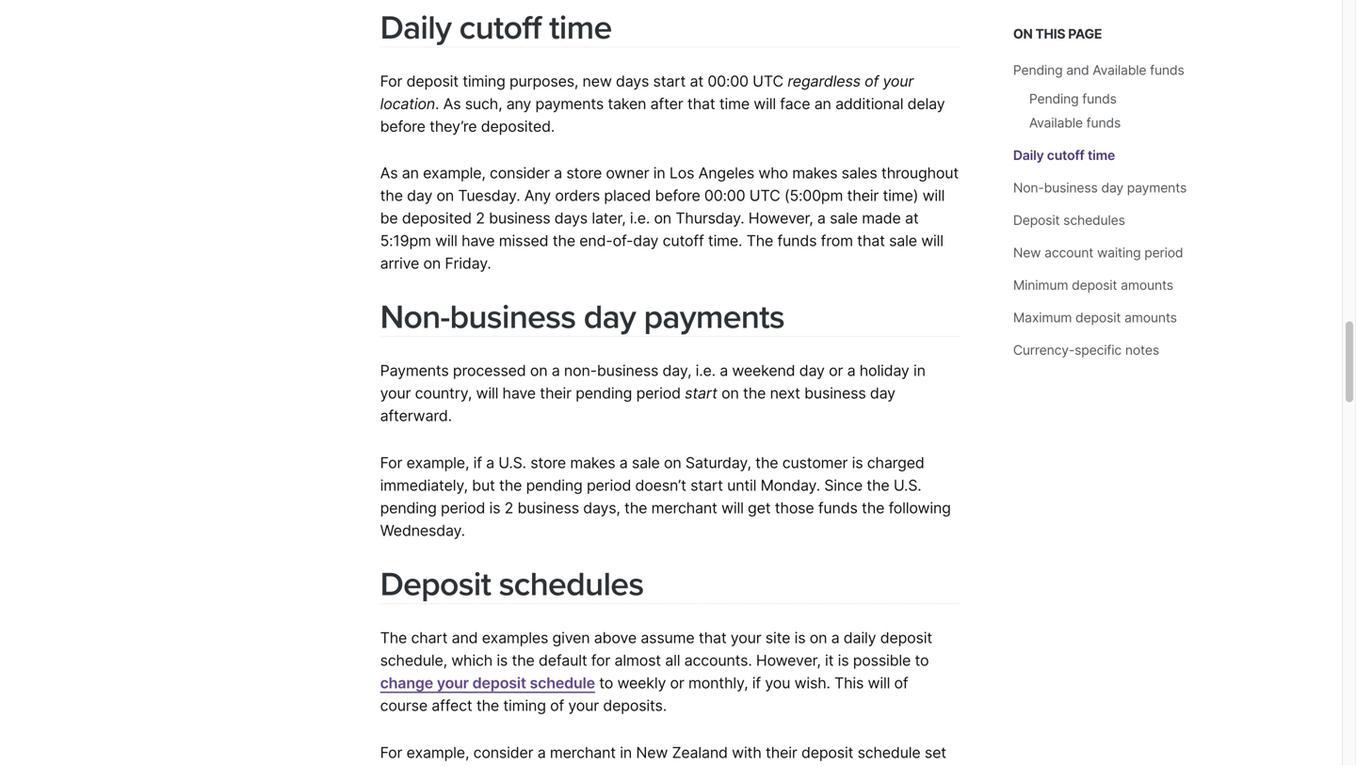 Task type: describe. For each thing, give the bounding box(es) containing it.
be
[[380, 209, 398, 228]]

arrive
[[380, 254, 419, 273]]

period inside payments processed on a non-business day, i.e. a weekend day or a holiday in your country, will have their pending period
[[636, 384, 681, 403]]

delay
[[908, 94, 945, 113]]

on inside payments processed on a non-business day, i.e. a weekend day or a holiday in your country, will have their pending period
[[530, 362, 548, 380]]

0 horizontal spatial time
[[549, 8, 612, 48]]

however, inside the chart and examples given above assume that your site is on a daily deposit schedule, which is the default for almost all accounts. however, it is possible to change your deposit schedule
[[756, 652, 821, 670]]

above
[[594, 629, 637, 648]]

the down charged
[[867, 477, 890, 495]]

payments processed on a non-business day, i.e. a weekend day or a holiday in your country, will have their pending period
[[380, 362, 926, 403]]

given
[[552, 629, 590, 648]]

wish.
[[795, 674, 830, 693]]

all
[[665, 652, 680, 670]]

specific
[[1075, 342, 1122, 358]]

with
[[732, 744, 762, 762]]

1 horizontal spatial deposit schedules link
[[1013, 212, 1125, 228]]

amounts for maximum deposit amounts
[[1125, 310, 1177, 326]]

0 vertical spatial timing
[[463, 72, 505, 90]]

maximum
[[1013, 310, 1072, 326]]

processed
[[453, 362, 526, 380]]

this
[[1036, 26, 1066, 42]]

merchant inside for example, consider a merchant in new zealand with their deposit schedule set
[[550, 744, 616, 762]]

on inside the chart and examples given above assume that your site is on a daily deposit schedule, which is the default for almost all accounts. however, it is possible to change your deposit schedule
[[810, 629, 827, 648]]

page
[[1068, 26, 1102, 42]]

non- for non-business day payments link to the right
[[1013, 180, 1044, 196]]

currency-
[[1013, 342, 1075, 358]]

0 horizontal spatial cutoff
[[459, 8, 541, 48]]

your up affect
[[437, 674, 469, 693]]

your inside regardless of your location
[[883, 72, 914, 90]]

chart
[[411, 629, 448, 648]]

0 vertical spatial deposit schedules
[[1013, 212, 1125, 228]]

before inside as an example, consider a store owner in los angeles who makes sales throughout the day on tuesday. any orders placed before 00:00 utc (5:00pm their time) will be deposited 2 business days later, i.e. on thursday. however, a sale made at 5:19pm will have missed the end-of-day cutoff time. the funds from that sale will arrive on friday.
[[655, 187, 700, 205]]

minimum deposit amounts link
[[1013, 277, 1174, 293]]

it
[[825, 652, 834, 670]]

business inside for example, if a u.s. store makes a sale on saturday, the customer is charged immediately, but the pending period doesn't start until monday. since the u.s. pending period is 2 business days, the merchant will get those funds the following wednesday.
[[518, 499, 579, 518]]

time.
[[708, 232, 743, 250]]

to weekly or monthly, if you wish. this will of course affect the timing of your deposits.
[[380, 674, 908, 715]]

and inside the chart and examples given above assume that your site is on a daily deposit schedule, which is the default for almost all accounts. however, it is possible to change your deposit schedule
[[452, 629, 478, 648]]

a inside the chart and examples given above assume that your site is on a daily deposit schedule, which is the default for almost all accounts. however, it is possible to change your deposit schedule
[[831, 629, 840, 648]]

after
[[651, 94, 683, 113]]

the up monday.
[[756, 454, 778, 472]]

deposit up possible
[[880, 629, 932, 648]]

customer
[[782, 454, 848, 472]]

the up be on the top left of page
[[380, 187, 403, 205]]

a up days,
[[620, 454, 628, 472]]

period right the waiting
[[1145, 245, 1183, 261]]

for example, if a u.s. store makes a sale on saturday, the customer is charged immediately, but the pending period doesn't start until monday. since the u.s. pending period is 2 business days, the merchant will get those funds the following wednesday.
[[380, 454, 951, 540]]

the chart and examples given above assume that your site is on a daily deposit schedule, which is the default for almost all accounts. however, it is possible to change your deposit schedule
[[380, 629, 932, 693]]

daily
[[844, 629, 876, 648]]

minimum deposit amounts
[[1013, 277, 1174, 293]]

1 horizontal spatial new
[[1013, 245, 1041, 261]]

afterward.
[[380, 407, 452, 425]]

who
[[759, 164, 788, 182]]

.
[[435, 94, 439, 113]]

or inside payments processed on a non-business day, i.e. a weekend day or a holiday in your country, will have their pending period
[[829, 362, 843, 380]]

their inside payments processed on a non-business day, i.e. a weekend day or a holiday in your country, will have their pending period
[[540, 384, 572, 403]]

your inside payments processed on a non-business day, i.e. a weekend day or a holiday in your country, will have their pending period
[[380, 384, 411, 403]]

in inside payments processed on a non-business day, i.e. a weekend day or a holiday in your country, will have their pending period
[[914, 362, 926, 380]]

0 horizontal spatial of
[[550, 697, 564, 715]]

business up account
[[1044, 180, 1098, 196]]

2 horizontal spatial cutoff
[[1047, 147, 1085, 163]]

on left the thursday.
[[654, 209, 672, 228]]

will inside "to weekly or monthly, if you wish. this will of course affect the timing of your deposits."
[[868, 674, 890, 693]]

is up "since"
[[852, 454, 863, 472]]

purposes,
[[510, 72, 579, 90]]

tuesday.
[[458, 187, 520, 205]]

is down but
[[489, 499, 500, 518]]

deposit up "."
[[407, 72, 459, 90]]

payments
[[380, 362, 449, 380]]

payments inside . as such, any payments taken after that time will face an additional delay before they're deposited.
[[535, 94, 604, 113]]

funds inside for example, if a u.s. store makes a sale on saturday, the customer is charged immediately, but the pending period doesn't start until monday. since the u.s. pending period is 2 business days, the merchant will get those funds the following wednesday.
[[818, 499, 858, 518]]

throughout
[[882, 164, 959, 182]]

0 vertical spatial non-business day payments
[[1013, 180, 1187, 196]]

new account waiting period
[[1013, 245, 1183, 261]]

that for will
[[688, 94, 715, 113]]

day down placed
[[633, 232, 659, 250]]

schedule,
[[380, 652, 447, 670]]

start inside for example, if a u.s. store makes a sale on saturday, the customer is charged immediately, but the pending period doesn't start until monday. since the u.s. pending period is 2 business days, the merchant will get those funds the following wednesday.
[[691, 477, 723, 495]]

0 vertical spatial u.s.
[[499, 454, 526, 472]]

pending for pending and available funds
[[1013, 62, 1063, 78]]

in inside for example, consider a merchant in new zealand with their deposit schedule set
[[620, 744, 632, 762]]

wednesday.
[[380, 522, 465, 540]]

day inside on the next business day afterward.
[[870, 384, 896, 403]]

1 vertical spatial pending
[[526, 477, 583, 495]]

change
[[380, 674, 433, 693]]

is down examples
[[497, 652, 508, 670]]

later,
[[592, 209, 626, 228]]

cutoff inside as an example, consider a store owner in los angeles who makes sales throughout the day on tuesday. any orders placed before 00:00 utc (5:00pm their time) will be deposited 2 business days later, i.e. on thursday. however, a sale made at 5:19pm will have missed the end-of-day cutoff time. the funds from that sale will arrive on friday.
[[663, 232, 704, 250]]

a down (5:00pm
[[817, 209, 826, 228]]

day up non-
[[584, 298, 636, 338]]

which
[[451, 652, 493, 670]]

on up deposited
[[437, 187, 454, 205]]

los
[[670, 164, 694, 182]]

0 horizontal spatial daily cutoff time
[[380, 8, 612, 48]]

0 horizontal spatial daily
[[380, 8, 451, 48]]

available funds link
[[1029, 115, 1121, 131]]

set
[[925, 744, 946, 762]]

0 vertical spatial start
[[653, 72, 686, 90]]

default
[[539, 652, 587, 670]]

such,
[[465, 94, 502, 113]]

1 horizontal spatial deposit
[[1013, 212, 1060, 228]]

a inside for example, consider a merchant in new zealand with their deposit schedule set
[[538, 744, 546, 762]]

5:19pm
[[380, 232, 431, 250]]

a left holiday
[[847, 362, 856, 380]]

charged
[[867, 454, 925, 472]]

period up days,
[[587, 477, 631, 495]]

made
[[862, 209, 901, 228]]

2 vertical spatial time
[[1088, 147, 1115, 163]]

location
[[380, 94, 435, 113]]

pending and available funds link
[[1013, 62, 1185, 78]]

zealand
[[672, 744, 728, 762]]

0 vertical spatial sale
[[830, 209, 858, 228]]

to inside the chart and examples given above assume that your site is on a daily deposit schedule, which is the default for almost all accounts. however, it is possible to change your deposit schedule
[[915, 652, 929, 670]]

any
[[506, 94, 531, 113]]

that for site
[[699, 629, 727, 648]]

you
[[765, 674, 790, 693]]

i.e. inside as an example, consider a store owner in los angeles who makes sales throughout the day on tuesday. any orders placed before 00:00 utc (5:00pm their time) will be deposited 2 business days later, i.e. on thursday. however, a sale made at 5:19pm will have missed the end-of-day cutoff time. the funds from that sale will arrive on friday.
[[630, 209, 650, 228]]

have inside payments processed on a non-business day, i.e. a weekend day or a holiday in your country, will have their pending period
[[503, 384, 536, 403]]

example, inside as an example, consider a store owner in los angeles who makes sales throughout the day on tuesday. any orders placed before 00:00 utc (5:00pm their time) will be deposited 2 business days later, i.e. on thursday. however, a sale made at 5:19pm will have missed the end-of-day cutoff time. the funds from that sale will arrive on friday.
[[423, 164, 486, 182]]

(5:00pm
[[784, 187, 843, 205]]

for deposit timing purposes, new days start at 00:00 utc
[[380, 72, 788, 90]]

non-
[[564, 362, 597, 380]]

currency-specific notes
[[1013, 342, 1159, 358]]

pending funds available funds
[[1029, 91, 1121, 131]]

additional
[[836, 94, 904, 113]]

deposited
[[402, 209, 472, 228]]

missed
[[499, 232, 549, 250]]

schedule inside for example, consider a merchant in new zealand with their deposit schedule set
[[858, 744, 921, 762]]

2 for is
[[505, 499, 514, 518]]

consider inside as an example, consider a store owner in los angeles who makes sales throughout the day on tuesday. any orders placed before 00:00 utc (5:00pm their time) will be deposited 2 business days later, i.e. on thursday. however, a sale made at 5:19pm will have missed the end-of-day cutoff time. the funds from that sale will arrive on friday.
[[490, 164, 550, 182]]

store for u.s.
[[531, 454, 566, 472]]

following
[[889, 499, 951, 518]]

maximum deposit amounts
[[1013, 310, 1177, 326]]

funds inside as an example, consider a store owner in los angeles who makes sales throughout the day on tuesday. any orders placed before 00:00 utc (5:00pm their time) will be deposited 2 business days later, i.e. on thursday. however, a sale made at 5:19pm will have missed the end-of-day cutoff time. the funds from that sale will arrive on friday.
[[778, 232, 817, 250]]

deposit inside for example, consider a merchant in new zealand with their deposit schedule set
[[802, 744, 854, 762]]

of-
[[613, 232, 633, 250]]

for for for example, consider a merchant in new zealand with their deposit schedule set
[[380, 744, 403, 762]]

deposit down which
[[473, 674, 526, 693]]

a left weekend
[[720, 362, 728, 380]]

a up but
[[486, 454, 494, 472]]

get
[[748, 499, 771, 518]]

day inside payments processed on a non-business day, i.e. a weekend day or a holiday in your country, will have their pending period
[[799, 362, 825, 380]]

days,
[[583, 499, 620, 518]]

if inside for example, if a u.s. store makes a sale on saturday, the customer is charged immediately, but the pending period doesn't start until monday. since the u.s. pending period is 2 business days, the merchant will get those funds the following wednesday.
[[473, 454, 482, 472]]

a left non-
[[552, 362, 560, 380]]

the inside the chart and examples given above assume that your site is on a daily deposit schedule, which is the default for almost all accounts. however, it is possible to change your deposit schedule
[[512, 652, 535, 670]]

next
[[770, 384, 800, 403]]

monday.
[[761, 477, 820, 495]]

this
[[835, 674, 864, 693]]

regardless
[[788, 72, 861, 90]]

makes inside as an example, consider a store owner in los angeles who makes sales throughout the day on tuesday. any orders placed before 00:00 utc (5:00pm their time) will be deposited 2 business days later, i.e. on thursday. however, a sale made at 5:19pm will have missed the end-of-day cutoff time. the funds from that sale will arrive on friday.
[[792, 164, 838, 182]]

00:00 inside as an example, consider a store owner in los angeles who makes sales throughout the day on tuesday. any orders placed before 00:00 utc (5:00pm their time) will be deposited 2 business days later, i.e. on thursday. however, a sale made at 5:19pm will have missed the end-of-day cutoff time. the funds from that sale will arrive on friday.
[[704, 187, 745, 205]]

doesn't
[[635, 477, 686, 495]]

non- for the bottommost non-business day payments link
[[380, 298, 450, 338]]

day,
[[663, 362, 692, 380]]

your inside "to weekly or monthly, if you wish. this will of course affect the timing of your deposits."
[[568, 697, 599, 715]]

1 vertical spatial u.s.
[[894, 477, 922, 495]]

possible
[[853, 652, 911, 670]]

new account waiting period link
[[1013, 245, 1183, 261]]

1 vertical spatial schedules
[[499, 565, 644, 605]]

on right arrive
[[423, 254, 441, 273]]

pending funds link
[[1029, 91, 1117, 107]]

deposit up specific
[[1076, 310, 1121, 326]]

weekly
[[617, 674, 666, 693]]

2 horizontal spatial payments
[[1127, 180, 1187, 196]]

1 vertical spatial non-business day payments link
[[380, 298, 784, 338]]

business inside as an example, consider a store owner in los angeles who makes sales throughout the day on tuesday. any orders placed before 00:00 utc (5:00pm their time) will be deposited 2 business days later, i.e. on thursday. however, a sale made at 5:19pm will have missed the end-of-day cutoff time. the funds from that sale will arrive on friday.
[[489, 209, 551, 228]]

a up orders
[[554, 164, 562, 182]]

those
[[775, 499, 814, 518]]

1 vertical spatial daily cutoff time
[[1013, 147, 1115, 163]]

pending for pending funds available funds
[[1029, 91, 1079, 107]]

2 horizontal spatial sale
[[889, 232, 917, 250]]

day up the waiting
[[1102, 180, 1124, 196]]

maximum deposit amounts link
[[1013, 310, 1177, 326]]

day up deposited
[[407, 187, 433, 205]]

deposits.
[[603, 697, 667, 715]]

time)
[[883, 187, 919, 205]]

pending inside payments processed on a non-business day, i.e. a weekend day or a holiday in your country, will have their pending period
[[576, 384, 632, 403]]

until
[[727, 477, 757, 495]]

2 horizontal spatial of
[[894, 674, 908, 693]]



Task type: vqa. For each thing, say whether or not it's contained in the screenshot.
alert
no



Task type: locate. For each thing, give the bounding box(es) containing it.
funds
[[1150, 62, 1185, 78], [1082, 91, 1117, 107], [1087, 115, 1121, 131], [778, 232, 817, 250], [818, 499, 858, 518]]

daily cutoff time link down "available funds" link
[[1013, 147, 1115, 163]]

waiting
[[1097, 245, 1141, 261]]

account
[[1045, 245, 1094, 261]]

or inside "to weekly or monthly, if you wish. this will of course affect the timing of your deposits."
[[670, 674, 684, 693]]

change your deposit schedule link
[[380, 674, 595, 693]]

of inside regardless of your location
[[865, 72, 879, 90]]

1 horizontal spatial to
[[915, 652, 929, 670]]

sale inside for example, if a u.s. store makes a sale on saturday, the customer is charged immediately, but the pending period doesn't start until monday. since the u.s. pending period is 2 business days, the merchant will get those funds the following wednesday.
[[632, 454, 660, 472]]

in right holiday
[[914, 362, 926, 380]]

2 vertical spatial pending
[[380, 499, 437, 518]]

1 horizontal spatial in
[[653, 164, 666, 182]]

an inside . as such, any payments taken after that time will face an additional delay before they're deposited.
[[814, 94, 831, 113]]

available for funds
[[1029, 115, 1083, 131]]

business inside on the next business day afterward.
[[805, 384, 866, 403]]

0 horizontal spatial if
[[473, 454, 482, 472]]

timing
[[463, 72, 505, 90], [503, 697, 546, 715]]

your
[[883, 72, 914, 90], [380, 384, 411, 403], [731, 629, 762, 648], [437, 674, 469, 693], [568, 697, 599, 715]]

almost
[[615, 652, 661, 670]]

0 horizontal spatial schedule
[[530, 674, 595, 693]]

available down pending funds link
[[1029, 115, 1083, 131]]

1 horizontal spatial available
[[1093, 62, 1147, 78]]

0 horizontal spatial or
[[670, 674, 684, 693]]

the down examples
[[512, 652, 535, 670]]

00:00 down 'angeles'
[[704, 187, 745, 205]]

and up pending funds link
[[1066, 62, 1089, 78]]

business right next
[[805, 384, 866, 403]]

sale
[[830, 209, 858, 228], [889, 232, 917, 250], [632, 454, 660, 472]]

the left end- on the top of the page
[[553, 232, 575, 250]]

on this page
[[1013, 26, 1102, 42]]

amounts
[[1121, 277, 1174, 293], [1125, 310, 1177, 326]]

0 vertical spatial at
[[690, 72, 704, 90]]

start down saturday,
[[691, 477, 723, 495]]

store for a
[[566, 164, 602, 182]]

makes up (5:00pm
[[792, 164, 838, 182]]

their
[[847, 187, 879, 205], [540, 384, 572, 403], [766, 744, 797, 762]]

1 vertical spatial payments
[[1127, 180, 1187, 196]]

0 vertical spatial makes
[[792, 164, 838, 182]]

merchant
[[651, 499, 717, 518], [550, 744, 616, 762]]

timing down 'change your deposit schedule' link
[[503, 697, 546, 715]]

example, inside for example, if a u.s. store makes a sale on saturday, the customer is charged immediately, but the pending period doesn't start until monday. since the u.s. pending period is 2 business days, the merchant will get those funds the following wednesday.
[[407, 454, 469, 472]]

regardless of your location
[[380, 72, 914, 113]]

amounts down the waiting
[[1121, 277, 1174, 293]]

examples
[[482, 629, 548, 648]]

schedule
[[530, 674, 595, 693], [858, 744, 921, 762]]

as an example, consider a store owner in los angeles who makes sales throughout the day on tuesday. any orders placed before 00:00 utc (5:00pm their time) will be deposited 2 business days later, i.e. on thursday. however, a sale made at 5:19pm will have missed the end-of-day cutoff time. the funds from that sale will arrive on friday.
[[380, 164, 959, 273]]

if
[[473, 454, 482, 472], [752, 674, 761, 693]]

have inside as an example, consider a store owner in los angeles who makes sales throughout the day on tuesday. any orders placed before 00:00 utc (5:00pm their time) will be deposited 2 business days later, i.e. on thursday. however, a sale made at 5:19pm will have missed the end-of-day cutoff time. the funds from that sale will arrive on friday.
[[462, 232, 495, 250]]

merchant inside for example, if a u.s. store makes a sale on saturday, the customer is charged immediately, but the pending period doesn't start until monday. since the u.s. pending period is 2 business days, the merchant will get those funds the following wednesday.
[[651, 499, 717, 518]]

cutoff up purposes,
[[459, 8, 541, 48]]

that inside as an example, consider a store owner in los angeles who makes sales throughout the day on tuesday. any orders placed before 00:00 utc (5:00pm their time) will be deposited 2 business days later, i.e. on thursday. however, a sale made at 5:19pm will have missed the end-of-day cutoff time. the funds from that sale will arrive on friday.
[[857, 232, 885, 250]]

schedule inside the chart and examples given above assume that your site is on a daily deposit schedule, which is the default for almost all accounts. however, it is possible to change your deposit schedule
[[530, 674, 595, 693]]

1 horizontal spatial non-business day payments link
[[1013, 180, 1187, 196]]

1 vertical spatial non-
[[380, 298, 450, 338]]

1 horizontal spatial daily cutoff time
[[1013, 147, 1115, 163]]

however, inside as an example, consider a store owner in los angeles who makes sales throughout the day on tuesday. any orders placed before 00:00 utc (5:00pm their time) will be deposited 2 business days later, i.e. on thursday. however, a sale made at 5:19pm will have missed the end-of-day cutoff time. the funds from that sale will arrive on friday.
[[749, 209, 813, 228]]

0 vertical spatial in
[[653, 164, 666, 182]]

orders
[[555, 187, 600, 205]]

1 horizontal spatial at
[[905, 209, 919, 228]]

2 for deposited
[[476, 209, 485, 228]]

time inside . as such, any payments taken after that time will face an additional delay before they're deposited.
[[719, 94, 750, 113]]

will inside payments processed on a non-business day, i.e. a weekend day or a holiday in your country, will have their pending period
[[476, 384, 498, 403]]

pending down this
[[1013, 62, 1063, 78]]

sales
[[842, 164, 877, 182]]

on the next business day afterward.
[[380, 384, 896, 425]]

however, down site
[[756, 652, 821, 670]]

of down default
[[550, 697, 564, 715]]

example,
[[423, 164, 486, 182], [407, 454, 469, 472], [407, 744, 469, 762]]

and up which
[[452, 629, 478, 648]]

0 vertical spatial schedules
[[1064, 212, 1125, 228]]

1 horizontal spatial 2
[[505, 499, 514, 518]]

1 vertical spatial non-business day payments
[[380, 298, 784, 338]]

that inside . as such, any payments taken after that time will face an additional delay before they're deposited.
[[688, 94, 715, 113]]

1 vertical spatial before
[[655, 187, 700, 205]]

to right possible
[[915, 652, 929, 670]]

2 vertical spatial for
[[380, 744, 403, 762]]

at inside as an example, consider a store owner in los angeles who makes sales throughout the day on tuesday. any orders placed before 00:00 utc (5:00pm their time) will be deposited 2 business days later, i.e. on thursday. however, a sale made at 5:19pm will have missed the end-of-day cutoff time. the funds from that sale will arrive on friday.
[[905, 209, 919, 228]]

period down day,
[[636, 384, 681, 403]]

the inside on the next business day afterward.
[[743, 384, 766, 403]]

minimum
[[1013, 277, 1068, 293]]

i.e. right day,
[[696, 362, 716, 380]]

to inside "to weekly or monthly, if you wish. this will of course affect the timing of your deposits."
[[599, 674, 613, 693]]

daily cutoff time down "available funds" link
[[1013, 147, 1115, 163]]

pending down non-
[[576, 384, 632, 403]]

0 vertical spatial merchant
[[651, 499, 717, 518]]

0 vertical spatial available
[[1093, 62, 1147, 78]]

site
[[766, 629, 791, 648]]

available inside "pending funds available funds"
[[1029, 115, 1083, 131]]

0 horizontal spatial have
[[462, 232, 495, 250]]

any
[[524, 187, 551, 205]]

face
[[780, 94, 810, 113]]

your left site
[[731, 629, 762, 648]]

1 horizontal spatial cutoff
[[663, 232, 704, 250]]

1 vertical spatial that
[[857, 232, 885, 250]]

your up the delay
[[883, 72, 914, 90]]

example, inside for example, consider a merchant in new zealand with their deposit schedule set
[[407, 744, 469, 762]]

or
[[829, 362, 843, 380], [670, 674, 684, 693]]

i.e. inside payments processed on a non-business day, i.e. a weekend day or a holiday in your country, will have their pending period
[[696, 362, 716, 380]]

on down weekend
[[722, 384, 739, 403]]

2 for from the top
[[380, 454, 403, 472]]

your down for
[[568, 697, 599, 715]]

is right the it
[[838, 652, 849, 670]]

the inside as an example, consider a store owner in los angeles who makes sales throughout the day on tuesday. any orders placed before 00:00 utc (5:00pm their time) will be deposited 2 business days later, i.e. on thursday. however, a sale made at 5:19pm will have missed the end-of-day cutoff time. the funds from that sale will arrive on friday.
[[747, 232, 773, 250]]

that right after
[[688, 94, 715, 113]]

2 vertical spatial payments
[[644, 298, 784, 338]]

1 vertical spatial of
[[894, 674, 908, 693]]

consider inside for example, consider a merchant in new zealand with their deposit schedule set
[[473, 744, 533, 762]]

0 vertical spatial to
[[915, 652, 929, 670]]

cutoff down "available funds" link
[[1047, 147, 1085, 163]]

the down "since"
[[862, 499, 885, 518]]

1 horizontal spatial makes
[[792, 164, 838, 182]]

that down made
[[857, 232, 885, 250]]

2 inside as an example, consider a store owner in los angeles who makes sales throughout the day on tuesday. any orders placed before 00:00 utc (5:00pm their time) will be deposited 2 business days later, i.e. on thursday. however, a sale made at 5:19pm will have missed the end-of-day cutoff time. the funds from that sale will arrive on friday.
[[476, 209, 485, 228]]

2 left days,
[[505, 499, 514, 518]]

2 horizontal spatial their
[[847, 187, 879, 205]]

example, for if
[[407, 454, 469, 472]]

new up minimum at the top right of page
[[1013, 245, 1041, 261]]

1 horizontal spatial non-
[[1013, 180, 1044, 196]]

a up the it
[[831, 629, 840, 648]]

0 horizontal spatial their
[[540, 384, 572, 403]]

1 horizontal spatial and
[[1066, 62, 1089, 78]]

2 vertical spatial start
[[691, 477, 723, 495]]

0 vertical spatial have
[[462, 232, 495, 250]]

consider up any
[[490, 164, 550, 182]]

1 vertical spatial merchant
[[550, 744, 616, 762]]

payments up the waiting
[[1127, 180, 1187, 196]]

0 horizontal spatial days
[[555, 209, 588, 228]]

non-business day payments link up new account waiting period link
[[1013, 180, 1187, 196]]

will inside . as such, any payments taken after that time will face an additional delay before they're deposited.
[[754, 94, 776, 113]]

time up 'for deposit timing purposes, new days start at 00:00 utc'
[[549, 8, 612, 48]]

pending and available funds
[[1013, 62, 1185, 78]]

1 vertical spatial daily
[[1013, 147, 1044, 163]]

in
[[653, 164, 666, 182], [914, 362, 926, 380], [620, 744, 632, 762]]

new
[[583, 72, 612, 90]]

assume
[[641, 629, 695, 648]]

before down the los
[[655, 187, 700, 205]]

schedules up "new account waiting period"
[[1064, 212, 1125, 228]]

1 horizontal spatial time
[[719, 94, 750, 113]]

notes
[[1125, 342, 1159, 358]]

1 vertical spatial makes
[[570, 454, 615, 472]]

merchant down deposits.
[[550, 744, 616, 762]]

for down course on the left bottom of page
[[380, 744, 403, 762]]

business inside payments processed on a non-business day, i.e. a weekend day or a holiday in your country, will have their pending period
[[597, 362, 659, 380]]

deposited.
[[481, 117, 555, 135]]

in inside as an example, consider a store owner in los angeles who makes sales throughout the day on tuesday. any orders placed before 00:00 utc (5:00pm their time) will be deposited 2 business days later, i.e. on thursday. however, a sale made at 5:19pm will have missed the end-of-day cutoff time. the funds from that sale will arrive on friday.
[[653, 164, 666, 182]]

1 for from the top
[[380, 72, 403, 90]]

3 for from the top
[[380, 744, 403, 762]]

1 horizontal spatial deposit schedules
[[1013, 212, 1125, 228]]

0 horizontal spatial available
[[1029, 115, 1083, 131]]

daily up location
[[380, 8, 451, 48]]

0 vertical spatial that
[[688, 94, 715, 113]]

2
[[476, 209, 485, 228], [505, 499, 514, 518]]

amounts up the notes
[[1125, 310, 1177, 326]]

time left face
[[719, 94, 750, 113]]

0 horizontal spatial and
[[452, 629, 478, 648]]

a down 'change your deposit schedule' link
[[538, 744, 546, 762]]

1 vertical spatial for
[[380, 454, 403, 472]]

1 vertical spatial 2
[[505, 499, 514, 518]]

0 vertical spatial 00:00
[[708, 72, 749, 90]]

0 vertical spatial schedule
[[530, 674, 595, 693]]

0 vertical spatial daily cutoff time link
[[380, 8, 612, 48]]

0 vertical spatial as
[[443, 94, 461, 113]]

deposit schedules
[[1013, 212, 1125, 228], [380, 565, 644, 605]]

1 horizontal spatial schedule
[[858, 744, 921, 762]]

on inside for example, if a u.s. store makes a sale on saturday, the customer is charged immediately, but the pending period doesn't start until monday. since the u.s. pending period is 2 business days, the merchant will get those funds the following wednesday.
[[664, 454, 682, 472]]

before
[[380, 117, 426, 135], [655, 187, 700, 205]]

utc inside as an example, consider a store owner in los angeles who makes sales throughout the day on tuesday. any orders placed before 00:00 utc (5:00pm their time) will be deposited 2 business days later, i.e. on thursday. however, a sale made at 5:19pm will have missed the end-of-day cutoff time. the funds from that sale will arrive on friday.
[[750, 187, 780, 205]]

as inside . as such, any payments taken after that time will face an additional delay before they're deposited.
[[443, 94, 461, 113]]

on up the it
[[810, 629, 827, 648]]

business up on the next business day afterward.
[[597, 362, 659, 380]]

0 horizontal spatial deposit schedules
[[380, 565, 644, 605]]

but
[[472, 477, 495, 495]]

from
[[821, 232, 853, 250]]

pending inside "pending funds available funds"
[[1029, 91, 1079, 107]]

immediately,
[[380, 477, 468, 495]]

1 vertical spatial start
[[685, 384, 718, 403]]

0 horizontal spatial u.s.
[[499, 454, 526, 472]]

1 horizontal spatial schedules
[[1064, 212, 1125, 228]]

1 horizontal spatial daily cutoff time link
[[1013, 147, 1115, 163]]

angeles
[[698, 164, 755, 182]]

their inside for example, consider a merchant in new zealand with their deposit schedule set
[[766, 744, 797, 762]]

weekend
[[732, 362, 795, 380]]

on inside on the next business day afterward.
[[722, 384, 739, 403]]

for inside for example, if a u.s. store makes a sale on saturday, the customer is charged immediately, but the pending period doesn't start until monday. since the u.s. pending period is 2 business days, the merchant will get those funds the following wednesday.
[[380, 454, 403, 472]]

non-business day payments up non-
[[380, 298, 784, 338]]

if left the you on the right bottom
[[752, 674, 761, 693]]

1 vertical spatial deposit
[[380, 565, 491, 605]]

period
[[1145, 245, 1183, 261], [636, 384, 681, 403], [587, 477, 631, 495], [441, 499, 485, 518]]

before inside . as such, any payments taken after that time will face an additional delay before they're deposited.
[[380, 117, 426, 135]]

2 vertical spatial in
[[620, 744, 632, 762]]

for for for example, if a u.s. store makes a sale on saturday, the customer is charged immediately, but the pending period doesn't start until monday. since the u.s. pending period is 2 business days, the merchant will get those funds the following wednesday.
[[380, 454, 403, 472]]

non-business day payments
[[1013, 180, 1187, 196], [380, 298, 784, 338]]

that up the accounts.
[[699, 629, 727, 648]]

deposit down wish.
[[802, 744, 854, 762]]

0 vertical spatial 2
[[476, 209, 485, 228]]

end-
[[580, 232, 613, 250]]

0 horizontal spatial 2
[[476, 209, 485, 228]]

days up taken
[[616, 72, 649, 90]]

1 horizontal spatial their
[[766, 744, 797, 762]]

store inside for example, if a u.s. store makes a sale on saturday, the customer is charged immediately, but the pending period doesn't start until monday. since the u.s. pending period is 2 business days, the merchant will get those funds the following wednesday.
[[531, 454, 566, 472]]

1 horizontal spatial sale
[[830, 209, 858, 228]]

on left non-
[[530, 362, 548, 380]]

available for and
[[1093, 62, 1147, 78]]

1 horizontal spatial non-business day payments
[[1013, 180, 1187, 196]]

the inside the chart and examples given above assume that your site is on a daily deposit schedule, which is the default for almost all accounts. however, it is possible to change your deposit schedule
[[380, 629, 407, 648]]

makes up days,
[[570, 454, 615, 472]]

1 horizontal spatial days
[[616, 72, 649, 90]]

before down location
[[380, 117, 426, 135]]

they're
[[430, 117, 477, 135]]

deposit
[[407, 72, 459, 90], [1072, 277, 1117, 293], [1076, 310, 1121, 326], [880, 629, 932, 648], [473, 674, 526, 693], [802, 744, 854, 762]]

0 vertical spatial days
[[616, 72, 649, 90]]

daily cutoff time link
[[380, 8, 612, 48], [1013, 147, 1115, 163]]

0 horizontal spatial to
[[599, 674, 613, 693]]

1 horizontal spatial if
[[752, 674, 761, 693]]

their inside as an example, consider a store owner in los angeles who makes sales throughout the day on tuesday. any orders placed before 00:00 utc (5:00pm their time) will be deposited 2 business days later, i.e. on thursday. however, a sale made at 5:19pm will have missed the end-of-day cutoff time. the funds from that sale will arrive on friday.
[[847, 187, 879, 205]]

that inside the chart and examples given above assume that your site is on a daily deposit schedule, which is the default for almost all accounts. however, it is possible to change your deposit schedule
[[699, 629, 727, 648]]

new
[[1013, 245, 1041, 261], [636, 744, 668, 762]]

if inside "to weekly or monthly, if you wish. this will of course affect the timing of your deposits."
[[752, 674, 761, 693]]

amounts for minimum deposit amounts
[[1121, 277, 1174, 293]]

schedule left "set"
[[858, 744, 921, 762]]

makes inside for example, if a u.s. store makes a sale on saturday, the customer is charged immediately, but the pending period doesn't start until monday. since the u.s. pending period is 2 business days, the merchant will get those funds the following wednesday.
[[570, 454, 615, 472]]

friday.
[[445, 254, 491, 273]]

business up processed
[[450, 298, 576, 338]]

available
[[1093, 62, 1147, 78], [1029, 115, 1083, 131]]

daily cutoff time up purposes,
[[380, 8, 612, 48]]

i.e. down placed
[[630, 209, 650, 228]]

store inside as an example, consider a store owner in los angeles who makes sales throughout the day on tuesday. any orders placed before 00:00 utc (5:00pm their time) will be deposited 2 business days later, i.e. on thursday. however, a sale made at 5:19pm will have missed the end-of-day cutoff time. the funds from that sale will arrive on friday.
[[566, 164, 602, 182]]

deposit up chart
[[380, 565, 491, 605]]

thursday.
[[676, 209, 745, 228]]

pending up wednesday.
[[380, 499, 437, 518]]

0 horizontal spatial deposit schedules link
[[380, 565, 644, 605]]

since
[[824, 477, 863, 495]]

0 horizontal spatial in
[[620, 744, 632, 762]]

holiday
[[860, 362, 910, 380]]

1 vertical spatial utc
[[750, 187, 780, 205]]

1 vertical spatial consider
[[473, 744, 533, 762]]

for for for deposit timing purposes, new days start at 00:00 utc
[[380, 72, 403, 90]]

is right site
[[795, 629, 806, 648]]

if up but
[[473, 454, 482, 472]]

0 vertical spatial and
[[1066, 62, 1089, 78]]

example, for consider
[[407, 744, 469, 762]]

deposit up maximum deposit amounts link
[[1072, 277, 1117, 293]]

as up be on the top left of page
[[380, 164, 398, 182]]

will inside for example, if a u.s. store makes a sale on saturday, the customer is charged immediately, but the pending period doesn't start until monday. since the u.s. pending period is 2 business days, the merchant will get those funds the following wednesday.
[[722, 499, 744, 518]]

1 vertical spatial deposit schedules
[[380, 565, 644, 605]]

accounts.
[[684, 652, 752, 670]]

non-business day payments link
[[1013, 180, 1187, 196], [380, 298, 784, 338]]

daily cutoff time link up purposes,
[[380, 8, 612, 48]]

days down orders
[[555, 209, 588, 228]]

0 vertical spatial or
[[829, 362, 843, 380]]

business left days,
[[518, 499, 579, 518]]

sale down made
[[889, 232, 917, 250]]

1 horizontal spatial before
[[655, 187, 700, 205]]

for inside for example, consider a merchant in new zealand with their deposit schedule set
[[380, 744, 403, 762]]

as inside as an example, consider a store owner in los angeles who makes sales throughout the day on tuesday. any orders placed before 00:00 utc (5:00pm their time) will be deposited 2 business days later, i.e. on thursday. however, a sale made at 5:19pm will have missed the end-of-day cutoff time. the funds from that sale will arrive on friday.
[[380, 164, 398, 182]]

0 vertical spatial of
[[865, 72, 879, 90]]

non- up payments
[[380, 298, 450, 338]]

utc up face
[[753, 72, 784, 90]]

1 vertical spatial however,
[[756, 652, 821, 670]]

at
[[690, 72, 704, 90], [905, 209, 919, 228]]

business up missed
[[489, 209, 551, 228]]

deposit schedules up examples
[[380, 565, 644, 605]]

pending up "available funds" link
[[1029, 91, 1079, 107]]

a
[[554, 164, 562, 182], [817, 209, 826, 228], [552, 362, 560, 380], [720, 362, 728, 380], [847, 362, 856, 380], [486, 454, 494, 472], [620, 454, 628, 472], [831, 629, 840, 648], [538, 744, 546, 762]]

timing inside "to weekly or monthly, if you wish. this will of course affect the timing of your deposits."
[[503, 697, 546, 715]]

2 vertical spatial sale
[[632, 454, 660, 472]]

2 vertical spatial that
[[699, 629, 727, 648]]

days inside as an example, consider a store owner in los angeles who makes sales throughout the day on tuesday. any orders placed before 00:00 utc (5:00pm their time) will be deposited 2 business days later, i.e. on thursday. however, a sale made at 5:19pm will have missed the end-of-day cutoff time. the funds from that sale will arrive on friday.
[[555, 209, 588, 228]]

1 vertical spatial deposit schedules link
[[380, 565, 644, 605]]

on
[[437, 187, 454, 205], [654, 209, 672, 228], [423, 254, 441, 273], [530, 362, 548, 380], [722, 384, 739, 403], [664, 454, 682, 472], [810, 629, 827, 648]]

placed
[[604, 187, 651, 205]]

an inside as an example, consider a store owner in los angeles who makes sales throughout the day on tuesday. any orders placed before 00:00 utc (5:00pm their time) will be deposited 2 business days later, i.e. on thursday. however, a sale made at 5:19pm will have missed the end-of-day cutoff time. the funds from that sale will arrive on friday.
[[402, 164, 419, 182]]

1 vertical spatial and
[[452, 629, 478, 648]]

the down doesn't
[[625, 499, 647, 518]]

an down regardless
[[814, 94, 831, 113]]

monthly,
[[689, 674, 748, 693]]

country,
[[415, 384, 472, 403]]

0 vertical spatial store
[[566, 164, 602, 182]]

2 inside for example, if a u.s. store makes a sale on saturday, the customer is charged immediately, but the pending period doesn't start until monday. since the u.s. pending period is 2 business days, the merchant will get those funds the following wednesday.
[[505, 499, 514, 518]]

currency-specific notes link
[[1013, 342, 1159, 358]]

non-business day payments up new account waiting period link
[[1013, 180, 1187, 196]]

0 vertical spatial utc
[[753, 72, 784, 90]]

deposit schedules link up account
[[1013, 212, 1125, 228]]

the inside "to weekly or monthly, if you wish. this will of course affect the timing of your deposits."
[[476, 697, 499, 715]]

1 vertical spatial 00:00
[[704, 187, 745, 205]]

period down but
[[441, 499, 485, 518]]

new inside for example, consider a merchant in new zealand with their deposit schedule set
[[636, 744, 668, 762]]

1 vertical spatial as
[[380, 164, 398, 182]]

will
[[754, 94, 776, 113], [923, 187, 945, 205], [435, 232, 458, 250], [921, 232, 944, 250], [476, 384, 498, 403], [722, 499, 744, 518], [868, 674, 890, 693]]

start down day,
[[685, 384, 718, 403]]

consider down 'change your deposit schedule' link
[[473, 744, 533, 762]]

1 vertical spatial timing
[[503, 697, 546, 715]]

1 horizontal spatial payments
[[644, 298, 784, 338]]

as right "."
[[443, 94, 461, 113]]

on up doesn't
[[664, 454, 682, 472]]

i.e.
[[630, 209, 650, 228], [696, 362, 716, 380]]

0 vertical spatial non-
[[1013, 180, 1044, 196]]

the right but
[[499, 477, 522, 495]]



